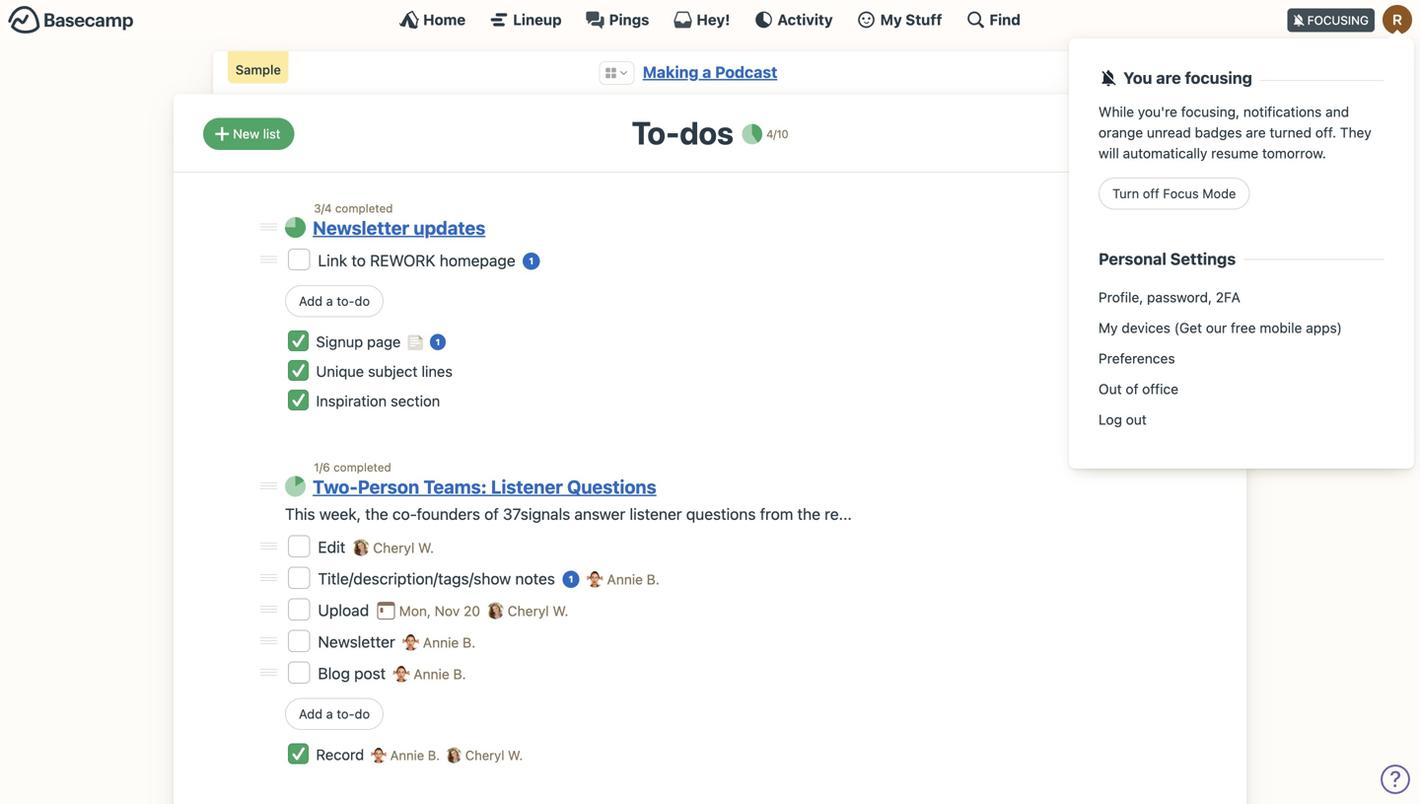 Task type: vqa. For each thing, say whether or not it's contained in the screenshot.
different
no



Task type: describe. For each thing, give the bounding box(es) containing it.
0 vertical spatial annie b. link
[[607, 571, 660, 587]]

inspiration section
[[316, 392, 440, 410]]

1 the from the left
[[365, 505, 388, 524]]

listener
[[630, 505, 682, 524]]

upload link
[[318, 601, 373, 619]]

1 inside title/description/tags/show notes 1
[[569, 574, 574, 584]]

signup page link
[[316, 333, 405, 350]]

subject
[[368, 363, 418, 380]]

b. right record link at the bottom of the page
[[428, 748, 440, 763]]

unique subject lines
[[316, 363, 453, 380]]

annie for the topmost annie b. link
[[607, 571, 643, 587]]

questions
[[567, 476, 657, 498]]

inspiration
[[316, 392, 387, 410]]

and
[[1326, 103, 1350, 120]]

view
[[1090, 126, 1119, 141]]

turn
[[1113, 186, 1140, 201]]

record
[[316, 746, 368, 763]]

resume
[[1212, 145, 1259, 161]]

home
[[423, 11, 466, 28]]

title/description/tags/show notes link
[[318, 569, 560, 588]]

notes
[[515, 569, 555, 588]]

to- for 1st add a to-do button from the top of the page
[[337, 293, 355, 308]]

profile,
[[1099, 289, 1144, 305]]

homepage
[[440, 251, 516, 270]]

annie b. for blog post's annie b. link
[[414, 666, 466, 682]]

our
[[1206, 320, 1228, 336]]

founders
[[417, 505, 480, 524]]

1/6 completed link
[[314, 460, 391, 474]]

focusing
[[1186, 68, 1253, 87]]

w. for left cheryl w. link
[[418, 540, 434, 556]]

tomorrow.
[[1263, 145, 1327, 161]]

cheryl walters image for record
[[446, 748, 462, 763]]

apps)
[[1307, 320, 1343, 336]]

home link
[[400, 10, 466, 30]]

3/4 completed link
[[314, 201, 393, 215]]

pings button
[[586, 10, 650, 30]]

0 vertical spatial annie bryan image
[[587, 571, 604, 587]]

unread
[[1147, 124, 1192, 140]]

b. for blog post's annie b. link
[[453, 666, 466, 682]]

stuff
[[906, 11, 943, 28]]

while you're focusing, notifications
[[1099, 103, 1326, 120]]

this week, the co-founders of 37signals answer listener questions from the re... link
[[285, 505, 852, 524]]

a for making a podcast link
[[703, 63, 712, 81]]

annie b. right record
[[387, 748, 444, 763]]

listener
[[491, 476, 563, 498]]

newsletter link
[[318, 632, 400, 651]]

do for 1st add a to-do button from the top of the page
[[355, 293, 370, 308]]

this
[[285, 505, 315, 524]]

list
[[263, 126, 281, 141]]

focusing
[[1308, 13, 1369, 27]]

mobile
[[1260, 320, 1303, 336]]

switch accounts image
[[8, 5, 134, 36]]

0 vertical spatial are
[[1157, 68, 1182, 87]]

title/description/tags/show
[[318, 569, 511, 588]]

3/4 completed
[[314, 201, 393, 215]]

add a to-do for first add a to-do button from the bottom
[[299, 706, 370, 721]]

my stuff button
[[857, 10, 943, 30]]

settings
[[1171, 249, 1236, 268]]

newsletter updates
[[313, 217, 486, 239]]

sample
[[236, 62, 281, 77]]

updates
[[414, 217, 486, 239]]

(get
[[1175, 320, 1203, 336]]

a for first add a to-do button from the bottom
[[326, 706, 333, 721]]

hey!
[[697, 11, 730, 28]]

as…
[[1123, 126, 1147, 141]]

1 horizontal spatial w.
[[508, 748, 523, 763]]

annie b. link for newsletter
[[423, 634, 476, 651]]

to
[[352, 251, 366, 270]]

are turned off. they will automatically resume tomorrow.
[[1099, 124, 1372, 161]]

b. for the topmost annie b. link
[[647, 571, 660, 587]]

out
[[1127, 412, 1147, 428]]

signup
[[316, 333, 363, 350]]

post
[[354, 664, 386, 683]]

are inside are turned off. they will automatically resume tomorrow.
[[1246, 124, 1267, 140]]

podcast
[[715, 63, 778, 81]]

person
[[358, 476, 419, 498]]

and orange unread badges
[[1099, 103, 1350, 140]]

activity link
[[754, 10, 833, 30]]

you are focusing
[[1124, 68, 1253, 87]]

w. for bottom cheryl w. link
[[553, 603, 569, 619]]

this week, the co-founders of 37signals answer listener questions from the re...
[[285, 505, 852, 524]]

devices
[[1122, 320, 1171, 336]]

log
[[1099, 412, 1123, 428]]

annie bryan image for newsletter
[[403, 634, 419, 651]]

annie b. link for blog post
[[414, 666, 466, 682]]

4/10
[[767, 127, 789, 141]]

cheryl w. for left cheryl w. link
[[373, 540, 434, 556]]

completed for newsletter
[[335, 201, 393, 215]]

cheryl for left cheryl w. link
[[373, 540, 415, 556]]

2 vertical spatial cheryl
[[466, 748, 505, 763]]

orange
[[1099, 124, 1144, 140]]

off
[[1143, 186, 1160, 201]]

signup page
[[316, 333, 405, 350]]

3/4
[[314, 201, 332, 215]]

co-
[[393, 505, 417, 524]]

cheryl for bottom cheryl w. link
[[508, 603, 549, 619]]

to-
[[632, 114, 680, 151]]

making a podcast link
[[643, 63, 778, 81]]

cheryl w. for bottom cheryl w. link
[[508, 603, 569, 619]]

newsletter for newsletter updates
[[313, 217, 410, 239]]

2 the from the left
[[798, 505, 821, 524]]

1 link for signup page
[[430, 334, 446, 350]]

0 vertical spatial cheryl walters image
[[353, 539, 370, 556]]

annie b. for annie b. link for newsletter
[[423, 634, 476, 651]]

edit
[[318, 538, 350, 556]]

new
[[233, 126, 260, 141]]

mon, nov 20
[[399, 603, 481, 619]]

mon,
[[399, 603, 431, 619]]



Task type: locate. For each thing, give the bounding box(es) containing it.
while
[[1099, 103, 1135, 120]]

a for 1st add a to-do button from the top of the page
[[326, 293, 333, 308]]

1 link right notes
[[563, 571, 580, 588]]

two-
[[313, 476, 358, 498]]

0 vertical spatial add
[[299, 293, 323, 308]]

0 horizontal spatial w.
[[418, 540, 434, 556]]

1 to- from the top
[[337, 293, 355, 308]]

1 vertical spatial completed
[[334, 460, 391, 474]]

0 vertical spatial add a to-do
[[299, 293, 370, 308]]

badges
[[1195, 124, 1243, 140]]

0 vertical spatial my
[[881, 11, 902, 28]]

my for my stuff
[[881, 11, 902, 28]]

ruby image
[[1383, 5, 1413, 35]]

add a to-do button down link
[[285, 285, 384, 317]]

b. for annie b. link for newsletter
[[463, 634, 476, 651]]

1 vertical spatial 1 link
[[430, 334, 446, 350]]

to- up signup
[[337, 293, 355, 308]]

1 vertical spatial w.
[[553, 603, 569, 619]]

annie b. down 'nov'
[[423, 634, 476, 651]]

office
[[1143, 381, 1179, 397]]

cheryl walters image for upload
[[487, 602, 504, 619]]

2 vertical spatial cheryl w.
[[462, 748, 523, 763]]

1 horizontal spatial 1
[[529, 255, 534, 266]]

teams:
[[424, 476, 487, 498]]

re...
[[825, 505, 852, 524]]

page
[[367, 333, 401, 350]]

log out link
[[1089, 405, 1395, 435]]

1 horizontal spatial my
[[1099, 320, 1118, 336]]

my down profile,
[[1099, 320, 1118, 336]]

annie b. link
[[607, 571, 660, 587], [423, 634, 476, 651], [414, 666, 466, 682]]

1 right homepage
[[529, 255, 534, 266]]

cheryl w. link up title/description/tags/show
[[373, 540, 434, 556]]

1 vertical spatial cheryl
[[508, 603, 549, 619]]

newsletter for newsletter link
[[318, 632, 400, 651]]

password,
[[1148, 289, 1213, 305]]

0 vertical spatial of
[[1126, 381, 1139, 397]]

1/6
[[314, 460, 330, 474]]

newsletter down 3/4 completed link at top left
[[313, 217, 410, 239]]

2 vertical spatial annie b. link
[[414, 666, 466, 682]]

the left co-
[[365, 505, 388, 524]]

newsletter up blog post
[[318, 632, 400, 651]]

1 vertical spatial annie b. link
[[423, 634, 476, 651]]

my stuff
[[881, 11, 943, 28]]

lineup link
[[490, 10, 562, 30]]

preferences link
[[1089, 343, 1395, 374]]

1 link
[[523, 252, 540, 270], [430, 334, 446, 350], [563, 571, 580, 588]]

1 horizontal spatial cheryl
[[466, 748, 505, 763]]

to-dos
[[632, 114, 734, 151]]

turn off focus mode
[[1113, 186, 1237, 201]]

mon, nov 20 link
[[377, 603, 481, 619]]

b. down 20
[[463, 634, 476, 651]]

0 vertical spatial to-
[[337, 293, 355, 308]]

0 vertical spatial a
[[703, 63, 712, 81]]

2 vertical spatial 1 link
[[563, 571, 580, 588]]

0 horizontal spatial cheryl walters image
[[353, 539, 370, 556]]

personal settings
[[1099, 249, 1236, 268]]

the left 're...'
[[798, 505, 821, 524]]

annie b.
[[607, 571, 660, 587], [423, 634, 476, 651], [414, 666, 466, 682], [387, 748, 444, 763]]

annie down mon, nov 20
[[423, 634, 459, 651]]

1 vertical spatial of
[[485, 505, 499, 524]]

cheryl w. link down notes
[[508, 603, 569, 619]]

0 horizontal spatial are
[[1157, 68, 1182, 87]]

annie bryan image down mon,
[[403, 634, 419, 651]]

2 horizontal spatial cheryl walters image
[[487, 602, 504, 619]]

annie b. link down listener
[[607, 571, 660, 587]]

0 vertical spatial cheryl
[[373, 540, 415, 556]]

2 horizontal spatial annie bryan image
[[587, 571, 604, 587]]

a
[[703, 63, 712, 81], [326, 293, 333, 308], [326, 706, 333, 721]]

annie b. down listener
[[607, 571, 660, 587]]

0 horizontal spatial cheryl w. link
[[373, 540, 434, 556]]

turned
[[1270, 124, 1312, 140]]

are
[[1157, 68, 1182, 87], [1246, 124, 1267, 140]]

1 inside link to rework homepage 1
[[529, 255, 534, 266]]

main element
[[0, 0, 1421, 469]]

turn off focus mode button
[[1099, 177, 1250, 210]]

add for 1st add a to-do button from the top of the page
[[299, 293, 323, 308]]

1 vertical spatial cheryl walters image
[[487, 602, 504, 619]]

completed up the person
[[334, 460, 391, 474]]

are up resume
[[1246, 124, 1267, 140]]

add a to-do down blog
[[299, 706, 370, 721]]

2 vertical spatial cheryl walters image
[[446, 748, 462, 763]]

my
[[881, 11, 902, 28], [1099, 320, 1118, 336]]

1 horizontal spatial cheryl w. link
[[508, 603, 569, 619]]

37signals
[[503, 505, 571, 524]]

automatically
[[1123, 145, 1208, 161]]

add for first add a to-do button from the bottom
[[299, 706, 323, 721]]

1 horizontal spatial are
[[1246, 124, 1267, 140]]

annie bryan image
[[587, 571, 604, 587], [403, 634, 419, 651], [371, 748, 387, 763]]

annie b. link down 'nov'
[[423, 634, 476, 651]]

1 right notes
[[569, 574, 574, 584]]

upload
[[318, 601, 373, 619]]

1 horizontal spatial 1 link
[[523, 252, 540, 270]]

1 vertical spatial are
[[1246, 124, 1267, 140]]

blog post link
[[318, 664, 390, 683]]

view as…
[[1090, 126, 1147, 141]]

my devices (get our free mobile apps)
[[1099, 320, 1343, 336]]

inspiration section link
[[316, 392, 440, 410]]

of down two-person teams: listener questions on the left of page
[[485, 505, 499, 524]]

my inside popup button
[[881, 11, 902, 28]]

1 link for link to rework homepage
[[523, 252, 540, 270]]

1 vertical spatial add
[[299, 706, 323, 721]]

do for first add a to-do button from the bottom
[[355, 706, 370, 721]]

unique subject lines link
[[316, 363, 453, 380]]

1 horizontal spatial of
[[1126, 381, 1139, 397]]

1 vertical spatial my
[[1099, 320, 1118, 336]]

annie right annie bryan icon
[[414, 666, 450, 682]]

blog post
[[318, 664, 390, 683]]

profile, password, 2fa link
[[1089, 282, 1395, 313]]

from
[[760, 505, 794, 524]]

annie down answer
[[607, 571, 643, 587]]

2 vertical spatial w.
[[508, 748, 523, 763]]

w.
[[418, 540, 434, 556], [553, 603, 569, 619], [508, 748, 523, 763]]

2 horizontal spatial 1
[[569, 574, 574, 584]]

free
[[1231, 320, 1257, 336]]

add a to-do button down blog
[[285, 698, 384, 730]]

2 add from the top
[[299, 706, 323, 721]]

view as… button
[[1076, 118, 1173, 150]]

out of office
[[1099, 381, 1179, 397]]

you
[[1124, 68, 1153, 87]]

do
[[355, 293, 370, 308], [355, 706, 370, 721]]

unique
[[316, 363, 364, 380]]

0 horizontal spatial 1
[[436, 337, 440, 347]]

0 vertical spatial cheryl w.
[[373, 540, 434, 556]]

cheryl w. link
[[373, 540, 434, 556], [508, 603, 569, 619]]

add down blog
[[299, 706, 323, 721]]

pings
[[609, 11, 650, 28]]

1 vertical spatial add a to-do
[[299, 706, 370, 721]]

add a to-do button
[[285, 285, 384, 317], [285, 698, 384, 730]]

1 link up lines
[[430, 334, 446, 350]]

do down to
[[355, 293, 370, 308]]

annie for blog post's annie b. link
[[414, 666, 450, 682]]

0 vertical spatial do
[[355, 293, 370, 308]]

you're
[[1138, 103, 1178, 120]]

completed up the newsletter updates
[[335, 201, 393, 215]]

add down link
[[299, 293, 323, 308]]

2 to- from the top
[[337, 706, 355, 721]]

annie b. for the topmost annie b. link
[[607, 571, 660, 587]]

0 horizontal spatial 1 link
[[430, 334, 446, 350]]

1 add from the top
[[299, 293, 323, 308]]

rework
[[370, 251, 436, 270]]

are right you
[[1157, 68, 1182, 87]]

annie b. right annie bryan icon
[[414, 666, 466, 682]]

1
[[529, 255, 534, 266], [436, 337, 440, 347], [569, 574, 574, 584]]

to- for first add a to-do button from the bottom
[[337, 706, 355, 721]]

annie bryan image
[[393, 665, 410, 682]]

2 horizontal spatial 1 link
[[563, 571, 580, 588]]

2 horizontal spatial w.
[[553, 603, 569, 619]]

20
[[464, 603, 481, 619]]

lines
[[422, 363, 453, 380]]

1 vertical spatial add a to-do button
[[285, 698, 384, 730]]

lineup
[[513, 11, 562, 28]]

0 vertical spatial newsletter
[[313, 217, 410, 239]]

0 horizontal spatial my
[[881, 11, 902, 28]]

2 do from the top
[[355, 706, 370, 721]]

annie bryan image for record
[[371, 748, 387, 763]]

making a podcast
[[643, 63, 778, 81]]

cheryl walters image
[[353, 539, 370, 556], [487, 602, 504, 619], [446, 748, 462, 763]]

cheryl
[[373, 540, 415, 556], [508, 603, 549, 619], [466, 748, 505, 763]]

0 horizontal spatial the
[[365, 505, 388, 524]]

b. right annie bryan icon
[[453, 666, 466, 682]]

two-person teams: listener questions link
[[313, 476, 657, 498]]

0 vertical spatial 1
[[529, 255, 534, 266]]

add a to-do down link
[[299, 293, 370, 308]]

1 vertical spatial annie bryan image
[[403, 634, 419, 651]]

my for my devices (get our free mobile apps)
[[1099, 320, 1118, 336]]

two-person teams: listener questions
[[313, 476, 657, 498]]

1 vertical spatial cheryl w.
[[508, 603, 569, 619]]

1 vertical spatial cheryl w. link
[[508, 603, 569, 619]]

0 vertical spatial cheryl w. link
[[373, 540, 434, 556]]

will
[[1099, 145, 1120, 161]]

b. down listener
[[647, 571, 660, 587]]

1 horizontal spatial annie bryan image
[[403, 634, 419, 651]]

annie bryan image right record link at the bottom of the page
[[371, 748, 387, 763]]

1 do from the top
[[355, 293, 370, 308]]

2 add a to-do from the top
[[299, 706, 370, 721]]

sample element
[[228, 51, 289, 83]]

preferences
[[1099, 350, 1176, 367]]

add a to-do for 1st add a to-do button from the top of the page
[[299, 293, 370, 308]]

section
[[391, 392, 440, 410]]

to- up record
[[337, 706, 355, 721]]

1 horizontal spatial cheryl walters image
[[446, 748, 462, 763]]

1 vertical spatial do
[[355, 706, 370, 721]]

1 horizontal spatial the
[[798, 505, 821, 524]]

2 vertical spatial 1
[[569, 574, 574, 584]]

1 vertical spatial newsletter
[[318, 632, 400, 651]]

title/description/tags/show notes 1
[[318, 569, 574, 588]]

2 vertical spatial a
[[326, 706, 333, 721]]

1 vertical spatial 1
[[436, 337, 440, 347]]

annie b. link right annie bryan icon
[[414, 666, 466, 682]]

1 add a to-do from the top
[[299, 293, 370, 308]]

link to rework homepage link
[[318, 251, 520, 270]]

2 horizontal spatial cheryl
[[508, 603, 549, 619]]

1 link for title/description/tags/show notes
[[563, 571, 580, 588]]

questions
[[686, 505, 756, 524]]

0 vertical spatial 1 link
[[523, 252, 540, 270]]

link
[[318, 251, 348, 270]]

0 vertical spatial add a to-do button
[[285, 285, 384, 317]]

annie bryan image right notes
[[587, 571, 604, 587]]

1 up lines
[[436, 337, 440, 347]]

completed for two-
[[334, 460, 391, 474]]

0 horizontal spatial annie bryan image
[[371, 748, 387, 763]]

1 link right homepage
[[523, 252, 540, 270]]

0 vertical spatial w.
[[418, 540, 434, 556]]

completed
[[335, 201, 393, 215], [334, 460, 391, 474]]

my left stuff
[[881, 11, 902, 28]]

2 add a to-do button from the top
[[285, 698, 384, 730]]

focus
[[1164, 186, 1199, 201]]

link to rework homepage 1
[[318, 251, 534, 270]]

annie right record
[[390, 748, 424, 763]]

1 vertical spatial to-
[[337, 706, 355, 721]]

1 vertical spatial a
[[326, 293, 333, 308]]

mode
[[1203, 186, 1237, 201]]

find button
[[966, 10, 1021, 30]]

a right making
[[703, 63, 712, 81]]

annie for annie b. link for newsletter
[[423, 634, 459, 651]]

a down blog
[[326, 706, 333, 721]]

personal
[[1099, 249, 1167, 268]]

0 horizontal spatial cheryl
[[373, 540, 415, 556]]

2 vertical spatial annie bryan image
[[371, 748, 387, 763]]

0 vertical spatial completed
[[335, 201, 393, 215]]

of right out
[[1126, 381, 1139, 397]]

1/6 completed
[[314, 460, 391, 474]]

edit link
[[318, 538, 350, 556]]

do down post on the bottom of the page
[[355, 706, 370, 721]]

breadcrumb element
[[213, 51, 1208, 94]]

of inside main element
[[1126, 381, 1139, 397]]

0 horizontal spatial of
[[485, 505, 499, 524]]

a down link
[[326, 293, 333, 308]]

1 add a to-do button from the top
[[285, 285, 384, 317]]



